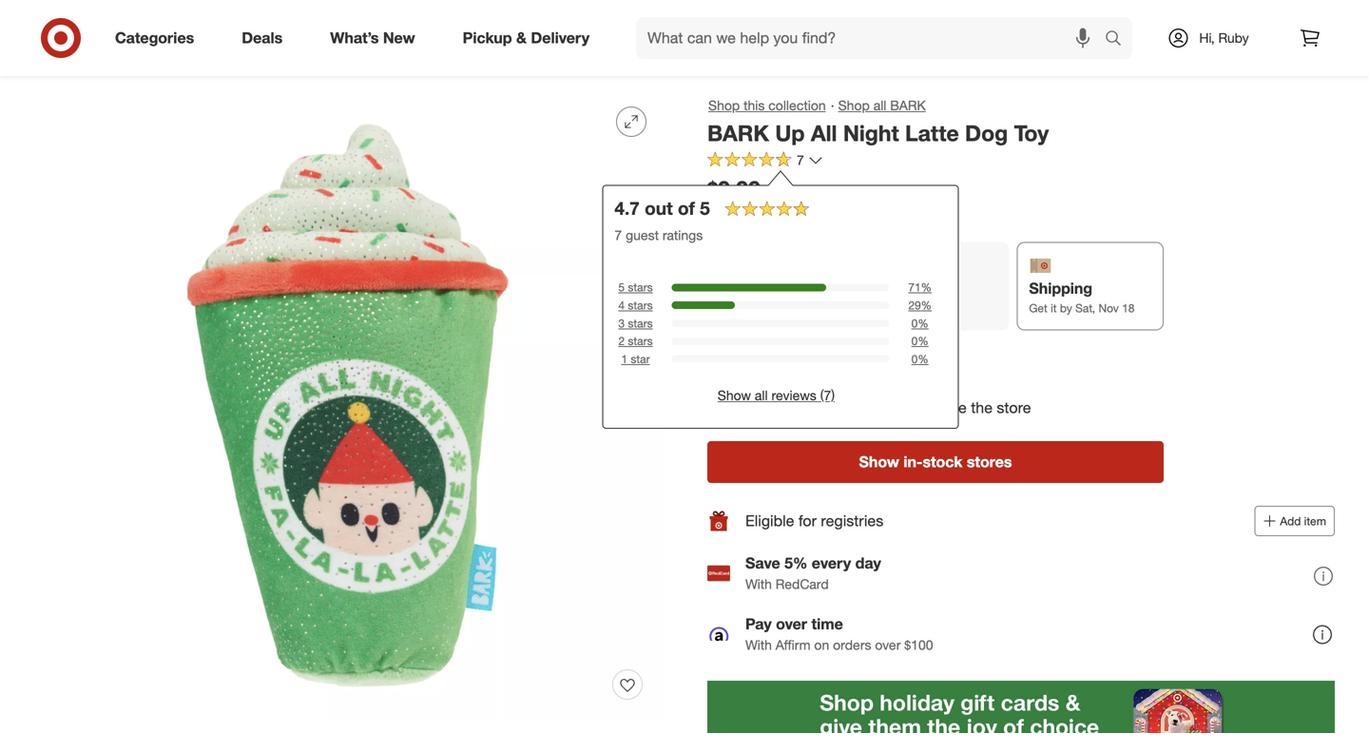 Task type: describe. For each thing, give the bounding box(es) containing it.
the
[[971, 398, 993, 417]]

pickup
[[877, 398, 922, 417]]

available
[[707, 376, 772, 395]]

lamar inside $9.99 at austin south lamar
[[802, 208, 840, 224]]

hi,
[[1199, 29, 1215, 46]]

pickup for &
[[463, 29, 512, 47]]

what's new
[[330, 29, 415, 47]]

sold
[[736, 347, 765, 366]]

night
[[843, 120, 899, 146]]

it
[[1051, 301, 1057, 315]]

1
[[621, 352, 628, 366]]

7 for 7 guest ratings
[[615, 227, 622, 244]]

&
[[516, 29, 527, 47]]

this
[[744, 97, 765, 114]]

pickup & delivery link
[[447, 17, 613, 59]]

save 5% every day with redcard
[[745, 554, 881, 593]]

0 for 2 stars
[[911, 334, 918, 348]]

registries
[[821, 512, 883, 530]]

austin inside $9.99 at austin south lamar
[[722, 208, 760, 224]]

$9.99
[[707, 176, 761, 202]]

bark up all night latte dog toy, 1 of 7 image
[[34, 91, 662, 719]]

all
[[811, 120, 837, 146]]

1 vertical spatial lamar
[[877, 347, 920, 366]]

add
[[1280, 514, 1301, 528]]

0 horizontal spatial 5
[[618, 280, 625, 294]]

available near you ready within 2 hours for pickup inside the store
[[707, 376, 1031, 417]]

not sold at austin south lamar
[[707, 347, 920, 366]]

with inside save 5% every day with redcard
[[745, 576, 772, 593]]

nov
[[1099, 301, 1119, 315]]

bark up all night latte dog toy
[[707, 120, 1049, 146]]

within
[[755, 398, 795, 417]]

show in-stock stores
[[859, 453, 1012, 471]]

of
[[678, 198, 695, 219]]

reviews
[[772, 387, 817, 404]]

71 %
[[908, 280, 932, 294]]

show all reviews (7) button
[[718, 386, 835, 405]]

1 vertical spatial austin
[[786, 347, 829, 366]]

3 stars
[[618, 316, 653, 330]]

0 % for 1 star
[[911, 352, 929, 366]]

orders
[[833, 637, 871, 653]]

0 for 3 stars
[[911, 316, 918, 330]]

shop for shop all bark
[[838, 97, 870, 114]]

0 for 1 star
[[911, 352, 918, 366]]

near
[[776, 376, 809, 395]]

all for show
[[755, 387, 768, 404]]

on
[[814, 637, 829, 653]]

3
[[618, 316, 625, 330]]

% for 1 star
[[918, 352, 929, 366]]

sat,
[[1075, 301, 1095, 315]]

4.7 out of 5
[[615, 198, 710, 219]]

5 stars
[[618, 280, 653, 294]]

not left sold
[[707, 347, 732, 366]]

get
[[1029, 301, 1048, 315]]

% for 4 stars
[[921, 298, 932, 312]]

7 link
[[707, 151, 823, 173]]

stars for 3 stars
[[628, 316, 653, 330]]

not for delivery
[[875, 302, 894, 316]]

in-
[[904, 453, 923, 471]]

0 vertical spatial 2
[[618, 334, 625, 348]]

not for pickup
[[720, 301, 738, 315]]

south inside $9.99 at austin south lamar
[[763, 208, 798, 224]]

(7)
[[820, 387, 835, 404]]

up
[[775, 120, 805, 146]]

1 vertical spatial advertisement region
[[707, 681, 1335, 733]]

0 horizontal spatial over
[[776, 615, 807, 633]]

categories link
[[99, 17, 218, 59]]

for inside available near you ready within 2 hours for pickup inside the store
[[854, 398, 873, 417]]

ready
[[707, 398, 751, 417]]

by
[[1060, 301, 1072, 315]]

0 % for 2 stars
[[911, 334, 929, 348]]

save
[[745, 554, 780, 573]]

out
[[645, 198, 673, 219]]

categories
[[115, 29, 194, 47]]

shop all bark
[[838, 97, 926, 114]]

7 guest ratings
[[615, 227, 703, 244]]

what's new link
[[314, 17, 439, 59]]

store
[[997, 398, 1031, 417]]

/
[[74, 54, 79, 71]]

available for pickup
[[741, 301, 785, 315]]

add item
[[1280, 514, 1326, 528]]

stars for 5 stars
[[628, 280, 653, 294]]

0 % for 3 stars
[[911, 316, 929, 330]]

target link
[[34, 54, 71, 71]]

austin south lamar button
[[786, 346, 920, 367]]

4 stars
[[618, 298, 653, 312]]

item
[[1304, 514, 1326, 528]]

stars for 4 stars
[[628, 298, 653, 312]]

affirm
[[776, 637, 811, 653]]

at inside $9.99 at austin south lamar
[[707, 208, 719, 224]]

pickup not available
[[720, 279, 785, 315]]

pay
[[745, 615, 772, 633]]

29
[[908, 298, 921, 312]]

what's
[[330, 29, 379, 47]]

1 star
[[621, 352, 650, 366]]



Task type: locate. For each thing, give the bounding box(es) containing it.
1 horizontal spatial show
[[859, 453, 899, 471]]

all
[[873, 97, 887, 114], [755, 387, 768, 404]]

0 horizontal spatial all
[[755, 387, 768, 404]]

for
[[854, 398, 873, 417], [799, 512, 817, 530]]

5 right of
[[700, 198, 710, 219]]

shipping
[[1029, 279, 1093, 298]]

1 vertical spatial 7
[[615, 227, 622, 244]]

1 vertical spatial show
[[859, 453, 899, 471]]

not left 29
[[875, 302, 894, 316]]

1 vertical spatial at
[[769, 347, 782, 366]]

1 vertical spatial all
[[755, 387, 768, 404]]

1 shop from the left
[[708, 97, 740, 114]]

3 0 % from the top
[[911, 352, 929, 366]]

eligible for registries
[[745, 512, 883, 530]]

1 vertical spatial south
[[833, 347, 873, 366]]

1 horizontal spatial bark
[[890, 97, 926, 114]]

1 horizontal spatial at
[[769, 347, 782, 366]]

2 down 3
[[618, 334, 625, 348]]

target
[[34, 54, 71, 71]]

2 shop from the left
[[838, 97, 870, 114]]

1 vertical spatial over
[[875, 637, 901, 653]]

not up sold
[[720, 301, 738, 315]]

1 vertical spatial pickup
[[720, 279, 769, 298]]

deals link
[[226, 17, 306, 59]]

latte
[[905, 120, 959, 146]]

all up bark up all night latte dog toy
[[873, 97, 887, 114]]

5 up 4
[[618, 280, 625, 294]]

shop for shop this collection
[[708, 97, 740, 114]]

stars up 3 stars
[[628, 298, 653, 312]]

1 0 % from the top
[[911, 316, 929, 330]]

guest
[[626, 227, 659, 244]]

5
[[700, 198, 710, 219], [618, 280, 625, 294]]

% for 3 stars
[[918, 316, 929, 330]]

shop this collection link
[[707, 95, 827, 116]]

not inside delivery not available
[[875, 302, 894, 316]]

3 0 from the top
[[911, 352, 918, 366]]

1 vertical spatial delivery
[[875, 280, 934, 298]]

1 horizontal spatial all
[[873, 97, 887, 114]]

7 down up
[[797, 152, 804, 169]]

0 vertical spatial south
[[763, 208, 798, 224]]

star
[[631, 352, 650, 366]]

1 horizontal spatial austin
[[786, 347, 829, 366]]

0 horizontal spatial available
[[741, 301, 785, 315]]

search button
[[1096, 17, 1142, 63]]

all for shop
[[873, 97, 887, 114]]

0 horizontal spatial south
[[763, 208, 798, 224]]

show for show in-stock stores
[[859, 453, 899, 471]]

not inside pickup not available
[[720, 301, 738, 315]]

pickup for not
[[720, 279, 769, 298]]

show left in-
[[859, 453, 899, 471]]

0 vertical spatial 5
[[700, 198, 710, 219]]

1 vertical spatial 5
[[618, 280, 625, 294]]

4
[[618, 298, 625, 312]]

available for delivery
[[897, 302, 941, 316]]

71
[[908, 280, 921, 294]]

pickup left &
[[463, 29, 512, 47]]

% for 2 stars
[[918, 334, 929, 348]]

1 horizontal spatial available
[[897, 302, 941, 316]]

new
[[383, 29, 415, 47]]

austin
[[722, 208, 760, 224], [786, 347, 829, 366]]

0 vertical spatial lamar
[[802, 208, 840, 224]]

7 inside 7 "link"
[[797, 152, 804, 169]]

stock
[[923, 453, 963, 471]]

7 for 7
[[797, 152, 804, 169]]

with down the 'pay'
[[745, 637, 772, 653]]

pickup inside pickup not available
[[720, 279, 769, 298]]

advertisement region
[[19, 0, 1350, 34], [707, 681, 1335, 733]]

2 down near
[[799, 398, 808, 417]]

with inside pay over time with affirm on orders over $100
[[745, 637, 772, 653]]

1 stars from the top
[[628, 280, 653, 294]]

2 0 from the top
[[911, 334, 918, 348]]

south up you
[[833, 347, 873, 366]]

for right hours on the bottom of page
[[854, 398, 873, 417]]

ratings
[[663, 227, 703, 244]]

bark up latte
[[890, 97, 926, 114]]

$100
[[904, 637, 933, 653]]

every
[[812, 554, 851, 573]]

What can we help you find? suggestions appear below search field
[[636, 17, 1110, 59]]

bark
[[890, 97, 926, 114], [707, 120, 769, 146]]

5%
[[785, 554, 808, 573]]

0 vertical spatial 0 %
[[911, 316, 929, 330]]

with
[[745, 576, 772, 593], [745, 637, 772, 653]]

toy
[[1014, 120, 1049, 146]]

2 inside available near you ready within 2 hours for pickup inside the store
[[799, 398, 808, 417]]

day
[[855, 554, 881, 573]]

1 vertical spatial 0 %
[[911, 334, 929, 348]]

4.7
[[615, 198, 640, 219]]

1 0 from the top
[[911, 316, 918, 330]]

at right of
[[707, 208, 719, 224]]

show down sold
[[718, 387, 751, 404]]

shipping get it by sat, nov 18
[[1029, 279, 1135, 315]]

stores
[[967, 453, 1012, 471]]

available inside delivery not available
[[897, 302, 941, 316]]

lamar up available near you ready within 2 hours for pickup inside the store
[[877, 347, 920, 366]]

0
[[911, 316, 918, 330], [911, 334, 918, 348], [911, 352, 918, 366]]

bark down this
[[707, 120, 769, 146]]

at right sold
[[769, 347, 782, 366]]

0 vertical spatial all
[[873, 97, 887, 114]]

0 horizontal spatial at
[[707, 208, 719, 224]]

over left $100
[[875, 637, 901, 653]]

shop up night
[[838, 97, 870, 114]]

0 vertical spatial austin
[[722, 208, 760, 224]]

1 horizontal spatial 5
[[700, 198, 710, 219]]

with down save
[[745, 576, 772, 593]]

0 vertical spatial pickup
[[463, 29, 512, 47]]

0 horizontal spatial lamar
[[802, 208, 840, 224]]

2 with from the top
[[745, 637, 772, 653]]

delivery inside delivery not available
[[875, 280, 934, 298]]

0 horizontal spatial for
[[799, 512, 817, 530]]

% for 5 stars
[[921, 280, 932, 294]]

1 with from the top
[[745, 576, 772, 593]]

0 horizontal spatial 2
[[618, 334, 625, 348]]

0 vertical spatial 0
[[911, 316, 918, 330]]

1 horizontal spatial south
[[833, 347, 873, 366]]

1 horizontal spatial 2
[[799, 398, 808, 417]]

dog
[[965, 120, 1008, 146]]

0 horizontal spatial pickup
[[463, 29, 512, 47]]

time
[[811, 615, 843, 633]]

0 vertical spatial over
[[776, 615, 807, 633]]

1 horizontal spatial delivery
[[875, 280, 934, 298]]

1 vertical spatial with
[[745, 637, 772, 653]]

you
[[813, 376, 839, 395]]

not
[[720, 301, 738, 315], [875, 302, 894, 316], [707, 347, 732, 366]]

0 vertical spatial for
[[854, 398, 873, 417]]

1 horizontal spatial lamar
[[877, 347, 920, 366]]

pickup
[[463, 29, 512, 47], [720, 279, 769, 298]]

0 vertical spatial with
[[745, 576, 772, 593]]

pickup up sold
[[720, 279, 769, 298]]

ruby
[[1218, 29, 1249, 46]]

2 stars from the top
[[628, 298, 653, 312]]

0 horizontal spatial bark
[[707, 120, 769, 146]]

all left "reviews"
[[755, 387, 768, 404]]

delivery
[[531, 29, 590, 47], [875, 280, 934, 298]]

1 vertical spatial bark
[[707, 120, 769, 146]]

pickup & delivery
[[463, 29, 590, 47]]

search
[[1096, 30, 1142, 49]]

1 horizontal spatial 7
[[797, 152, 804, 169]]

2 vertical spatial 0
[[911, 352, 918, 366]]

stars
[[628, 280, 653, 294], [628, 298, 653, 312], [628, 316, 653, 330], [628, 334, 653, 348]]

show for show all reviews (7)
[[718, 387, 751, 404]]

1 vertical spatial 2
[[799, 398, 808, 417]]

2
[[618, 334, 625, 348], [799, 398, 808, 417]]

0 vertical spatial advertisement region
[[19, 0, 1350, 34]]

stars for 2 stars
[[628, 334, 653, 348]]

2 vertical spatial 0 %
[[911, 352, 929, 366]]

0 horizontal spatial austin
[[722, 208, 760, 224]]

at
[[707, 208, 719, 224], [769, 347, 782, 366]]

show inside show in-stock stores button
[[859, 453, 899, 471]]

available up sold
[[741, 301, 785, 315]]

eligible
[[745, 512, 794, 530]]

all inside show all reviews (7) button
[[755, 387, 768, 404]]

show in-stock stores button
[[707, 441, 1164, 483]]

0 horizontal spatial 7
[[615, 227, 622, 244]]

show all reviews (7)
[[718, 387, 835, 404]]

0 vertical spatial at
[[707, 208, 719, 224]]

south down 7 "link"
[[763, 208, 798, 224]]

stars up 'star'
[[628, 334, 653, 348]]

pay over time with affirm on orders over $100
[[745, 615, 933, 653]]

2 stars
[[618, 334, 653, 348]]

1 horizontal spatial shop
[[838, 97, 870, 114]]

1 horizontal spatial for
[[854, 398, 873, 417]]

0 horizontal spatial shop
[[708, 97, 740, 114]]

available down 71 %
[[897, 302, 941, 316]]

3 stars from the top
[[628, 316, 653, 330]]

target /
[[34, 54, 79, 71]]

over
[[776, 615, 807, 633], [875, 637, 901, 653]]

$9.99 at austin south lamar
[[707, 176, 840, 224]]

deals
[[242, 29, 283, 47]]

2 0 % from the top
[[911, 334, 929, 348]]

shop
[[708, 97, 740, 114], [838, 97, 870, 114]]

0 vertical spatial bark
[[890, 97, 926, 114]]

0 horizontal spatial show
[[718, 387, 751, 404]]

29 %
[[908, 298, 932, 312]]

1 horizontal spatial over
[[875, 637, 901, 653]]

0 vertical spatial delivery
[[531, 29, 590, 47]]

18
[[1122, 301, 1135, 315]]

lamar
[[802, 208, 840, 224], [877, 347, 920, 366]]

over up affirm
[[776, 615, 807, 633]]

austin down $9.99
[[722, 208, 760, 224]]

1 horizontal spatial pickup
[[720, 279, 769, 298]]

1 vertical spatial 0
[[911, 334, 918, 348]]

lamar down 7 "link"
[[802, 208, 840, 224]]

add item button
[[1254, 506, 1335, 536]]

7 left guest
[[615, 227, 622, 244]]

stars up 2 stars
[[628, 316, 653, 330]]

hi, ruby
[[1199, 29, 1249, 46]]

4 stars from the top
[[628, 334, 653, 348]]

0 horizontal spatial delivery
[[531, 29, 590, 47]]

collection
[[768, 97, 826, 114]]

stars up 4 stars
[[628, 280, 653, 294]]

shop left this
[[708, 97, 740, 114]]

0 vertical spatial 7
[[797, 152, 804, 169]]

available
[[741, 301, 785, 315], [897, 302, 941, 316]]

inside
[[927, 398, 967, 417]]

1 vertical spatial for
[[799, 512, 817, 530]]

available inside pickup not available
[[741, 301, 785, 315]]

0 vertical spatial show
[[718, 387, 751, 404]]

shop this collection
[[708, 97, 826, 114]]

show inside show all reviews (7) button
[[718, 387, 751, 404]]

austin up near
[[786, 347, 829, 366]]

for right the eligible
[[799, 512, 817, 530]]

redcard
[[776, 576, 829, 593]]

hours
[[812, 398, 850, 417]]



Task type: vqa. For each thing, say whether or not it's contained in the screenshot.
the leftmost The 2
yes



